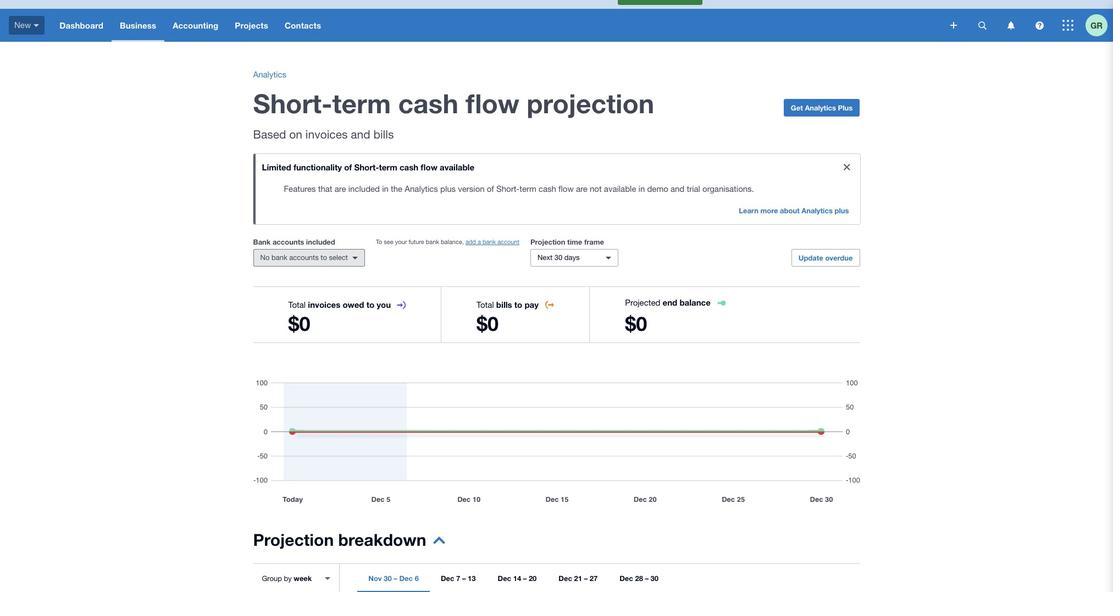 Task type: describe. For each thing, give the bounding box(es) containing it.
banner containing gr
[[0, 0, 1113, 42]]

2 in from the left
[[639, 184, 645, 194]]

a
[[478, 239, 481, 245]]

select
[[329, 253, 348, 262]]

bills inside total bills to pay $0
[[496, 300, 512, 310]]

balance,
[[441, 239, 464, 245]]

business button
[[112, 9, 164, 42]]

that
[[318, 184, 332, 194]]

projects
[[235, 20, 268, 30]]

total for you
[[288, 300, 306, 310]]

short-term cash flow projection
[[253, 87, 654, 119]]

functionality
[[294, 162, 342, 172]]

to see your future bank balance, add a bank account
[[376, 239, 519, 245]]

0 vertical spatial invoices
[[306, 128, 348, 141]]

update
[[799, 253, 823, 262]]

overdue
[[825, 253, 853, 262]]

total bills to pay $0
[[477, 300, 539, 335]]

time
[[567, 237, 582, 246]]

week
[[294, 574, 312, 582]]

your
[[395, 239, 407, 245]]

27
[[590, 574, 598, 583]]

nov 30 – dec 6
[[368, 574, 419, 583]]

days
[[564, 253, 580, 262]]

2 horizontal spatial bank
[[483, 239, 496, 245]]

get analytics plus
[[791, 103, 853, 112]]

accounts inside popup button
[[289, 253, 319, 262]]

1 vertical spatial available
[[604, 184, 636, 194]]

future
[[409, 239, 424, 245]]

2 are from the left
[[576, 184, 588, 194]]

dec 14 – 20
[[498, 574, 537, 583]]

$0 inside total invoices owed to you $0
[[288, 312, 310, 335]]

gr button
[[1086, 9, 1113, 42]]

projection breakdown button
[[253, 530, 445, 557]]

gr
[[1091, 20, 1103, 30]]

1 svg image from the left
[[1007, 21, 1015, 29]]

end
[[663, 297, 677, 307]]

no bank accounts to select button
[[253, 249, 365, 267]]

0 vertical spatial term
[[332, 87, 391, 119]]

update overdue button
[[791, 249, 860, 267]]

learn
[[739, 206, 759, 215]]

to for total invoices owed to you $0
[[367, 300, 374, 310]]

and inside limited functionality of short-term cash flow available status
[[671, 184, 685, 194]]

version
[[458, 184, 485, 194]]

update overdue
[[799, 253, 853, 262]]

1 vertical spatial flow
[[421, 162, 438, 172]]

1 vertical spatial short-
[[354, 162, 379, 172]]

contacts
[[285, 20, 321, 30]]

0 vertical spatial available
[[440, 162, 474, 172]]

organisations.
[[703, 184, 754, 194]]

projection breakdown
[[253, 530, 426, 550]]

1 horizontal spatial bank
[[426, 239, 439, 245]]

1 vertical spatial plus
[[835, 206, 849, 215]]

add a bank account link
[[466, 239, 519, 245]]

projection time frame
[[530, 237, 604, 246]]

add
[[466, 239, 476, 245]]

limited
[[262, 162, 291, 172]]

analytics link
[[253, 70, 286, 79]]

dashboard link
[[51, 9, 112, 42]]

new
[[14, 20, 31, 30]]

business
[[120, 20, 156, 30]]

7
[[456, 574, 460, 583]]

1 horizontal spatial of
[[487, 184, 494, 194]]

projection
[[527, 87, 654, 119]]

features that are included in the analytics plus version of short-term cash flow are not available in demo and trial organisations.
[[284, 184, 754, 194]]

bank
[[253, 237, 271, 246]]

0 vertical spatial short-
[[253, 87, 332, 119]]

0 horizontal spatial of
[[344, 162, 352, 172]]

included inside limited functionality of short-term cash flow available status
[[348, 184, 380, 194]]

you
[[377, 300, 391, 310]]

pay
[[525, 300, 539, 310]]

2 horizontal spatial 30
[[651, 574, 659, 583]]

group by week
[[262, 574, 312, 582]]

0 vertical spatial flow
[[466, 87, 519, 119]]

new button
[[0, 9, 51, 42]]

dec 28 – 30
[[620, 574, 659, 583]]

more
[[761, 206, 778, 215]]

2 vertical spatial term
[[520, 184, 536, 194]]

– for 20
[[523, 574, 527, 583]]

projected end balance
[[625, 297, 711, 307]]

to
[[376, 239, 382, 245]]

based on invoices and bills
[[253, 128, 394, 141]]



Task type: vqa. For each thing, say whether or not it's contained in the screenshot.
bottom Included
yes



Task type: locate. For each thing, give the bounding box(es) containing it.
bank right a
[[483, 239, 496, 245]]

1 horizontal spatial included
[[348, 184, 380, 194]]

plus down close icon at the top
[[835, 206, 849, 215]]

1 horizontal spatial to
[[367, 300, 374, 310]]

cash
[[398, 87, 458, 119], [400, 162, 418, 172], [539, 184, 556, 194]]

1 vertical spatial of
[[487, 184, 494, 194]]

not
[[590, 184, 602, 194]]

total invoices owed to you $0
[[288, 300, 391, 335]]

– for 30
[[645, 574, 649, 583]]

projection for projection time frame
[[530, 237, 565, 246]]

dec 21 – 27
[[559, 574, 598, 583]]

to left select at top left
[[321, 253, 327, 262]]

trial
[[687, 184, 700, 194]]

by
[[284, 574, 292, 582]]

bank inside no bank accounts to select popup button
[[272, 253, 287, 262]]

analytics inside button
[[805, 103, 836, 112]]

dec
[[399, 574, 413, 583], [441, 574, 454, 583], [498, 574, 511, 583], [559, 574, 572, 583], [620, 574, 633, 583]]

account
[[498, 239, 519, 245]]

14
[[513, 574, 521, 583]]

1 horizontal spatial 30
[[555, 253, 563, 262]]

bills up limited functionality of short-term cash flow available
[[374, 128, 394, 141]]

bank right future
[[426, 239, 439, 245]]

$0
[[288, 312, 310, 335], [477, 312, 499, 335], [625, 312, 647, 335]]

nov
[[368, 574, 382, 583]]

2 vertical spatial short-
[[496, 184, 520, 194]]

0 vertical spatial plus
[[440, 184, 456, 194]]

0 vertical spatial accounts
[[273, 237, 304, 246]]

$0 inside total bills to pay $0
[[477, 312, 499, 335]]

limited functionality of short-term cash flow available
[[262, 162, 474, 172]]

analytics
[[253, 70, 286, 79], [805, 103, 836, 112], [405, 184, 438, 194], [802, 206, 833, 215]]

are right that in the top of the page
[[335, 184, 346, 194]]

1 horizontal spatial plus
[[835, 206, 849, 215]]

short- up on
[[253, 87, 332, 119]]

to inside total invoices owed to you $0
[[367, 300, 374, 310]]

– right 21 on the bottom of page
[[584, 574, 588, 583]]

5 – from the left
[[645, 574, 649, 583]]

accounting button
[[164, 9, 227, 42]]

dec for dec 14 – 20
[[498, 574, 511, 583]]

1 horizontal spatial projection
[[530, 237, 565, 246]]

dec left 7
[[441, 574, 454, 583]]

projected
[[625, 298, 660, 307]]

2 horizontal spatial to
[[514, 300, 522, 310]]

0 horizontal spatial plus
[[440, 184, 456, 194]]

2 dec from the left
[[441, 574, 454, 583]]

svg image
[[1063, 20, 1074, 31], [978, 21, 987, 29], [951, 22, 957, 29], [34, 24, 39, 27]]

0 horizontal spatial bank
[[272, 253, 287, 262]]

and
[[351, 128, 370, 141], [671, 184, 685, 194]]

1 horizontal spatial svg image
[[1035, 21, 1044, 29]]

about
[[780, 206, 800, 215]]

4 – from the left
[[584, 574, 588, 583]]

0 horizontal spatial projection
[[253, 530, 334, 550]]

of
[[344, 162, 352, 172], [487, 184, 494, 194]]

get
[[791, 103, 803, 112]]

– left 20
[[523, 574, 527, 583]]

accounting
[[173, 20, 218, 30]]

0 horizontal spatial short-
[[253, 87, 332, 119]]

0 horizontal spatial included
[[306, 237, 335, 246]]

accounts down bank accounts included
[[289, 253, 319, 262]]

and left trial
[[671, 184, 685, 194]]

1 vertical spatial bills
[[496, 300, 512, 310]]

projection inside button
[[253, 530, 334, 550]]

contacts button
[[277, 9, 329, 42]]

get analytics plus button
[[784, 99, 860, 117]]

–
[[394, 574, 397, 583], [462, 574, 466, 583], [523, 574, 527, 583], [584, 574, 588, 583], [645, 574, 649, 583]]

30 inside popup button
[[555, 253, 563, 262]]

0 horizontal spatial svg image
[[1007, 21, 1015, 29]]

1 $0 from the left
[[288, 312, 310, 335]]

– for dec
[[394, 574, 397, 583]]

1 horizontal spatial flow
[[466, 87, 519, 119]]

see
[[384, 239, 393, 245]]

3 – from the left
[[523, 574, 527, 583]]

1 horizontal spatial total
[[477, 300, 494, 310]]

bank
[[426, 239, 439, 245], [483, 239, 496, 245], [272, 253, 287, 262]]

invoices
[[306, 128, 348, 141], [308, 300, 340, 310]]

no
[[260, 253, 270, 262]]

30 right nov
[[384, 574, 392, 583]]

30 for –
[[384, 574, 392, 583]]

short- right functionality
[[354, 162, 379, 172]]

1 in from the left
[[382, 184, 389, 194]]

2 svg image from the left
[[1035, 21, 1044, 29]]

on
[[289, 128, 302, 141]]

features
[[284, 184, 316, 194]]

1 horizontal spatial are
[[576, 184, 588, 194]]

are left not
[[576, 184, 588, 194]]

analytics down projects
[[253, 70, 286, 79]]

next 30 days button
[[530, 249, 618, 267]]

banner
[[0, 0, 1113, 42]]

and up limited functionality of short-term cash flow available
[[351, 128, 370, 141]]

– for 13
[[462, 574, 466, 583]]

– for 27
[[584, 574, 588, 583]]

2 – from the left
[[462, 574, 466, 583]]

to for no bank accounts to select
[[321, 253, 327, 262]]

of right version
[[487, 184, 494, 194]]

1 horizontal spatial in
[[639, 184, 645, 194]]

0 vertical spatial of
[[344, 162, 352, 172]]

21
[[574, 574, 582, 583]]

balance
[[680, 297, 711, 307]]

learn more about analytics plus link
[[732, 202, 856, 220]]

dec left 14
[[498, 574, 511, 583]]

2 vertical spatial flow
[[559, 184, 574, 194]]

1 vertical spatial term
[[379, 162, 397, 172]]

1 vertical spatial cash
[[400, 162, 418, 172]]

group
[[262, 574, 282, 582]]

of right functionality
[[344, 162, 352, 172]]

bank right no
[[272, 253, 287, 262]]

1 horizontal spatial $0
[[477, 312, 499, 335]]

dec left 21 on the bottom of page
[[559, 574, 572, 583]]

dashboard
[[60, 20, 103, 30]]

1 horizontal spatial and
[[671, 184, 685, 194]]

0 horizontal spatial 30
[[384, 574, 392, 583]]

frame
[[584, 237, 604, 246]]

1 total from the left
[[288, 300, 306, 310]]

1 horizontal spatial short-
[[354, 162, 379, 172]]

2 vertical spatial cash
[[539, 184, 556, 194]]

total down no bank accounts to select
[[288, 300, 306, 310]]

next 30 days
[[538, 253, 580, 262]]

in left demo
[[639, 184, 645, 194]]

4 dec from the left
[[559, 574, 572, 583]]

– right 7
[[462, 574, 466, 583]]

close image
[[836, 156, 858, 178]]

learn more about analytics plus
[[739, 206, 849, 215]]

0 horizontal spatial in
[[382, 184, 389, 194]]

6
[[415, 574, 419, 583]]

plus left version
[[440, 184, 456, 194]]

included down limited functionality of short-term cash flow available
[[348, 184, 380, 194]]

to inside total bills to pay $0
[[514, 300, 522, 310]]

are
[[335, 184, 346, 194], [576, 184, 588, 194]]

analytics right the
[[405, 184, 438, 194]]

based
[[253, 128, 286, 141]]

0 horizontal spatial and
[[351, 128, 370, 141]]

plus
[[440, 184, 456, 194], [835, 206, 849, 215]]

plus
[[838, 103, 853, 112]]

the
[[391, 184, 402, 194]]

to left pay
[[514, 300, 522, 310]]

1 vertical spatial accounts
[[289, 253, 319, 262]]

to
[[321, 253, 327, 262], [367, 300, 374, 310], [514, 300, 522, 310]]

5 dec from the left
[[620, 574, 633, 583]]

included
[[348, 184, 380, 194], [306, 237, 335, 246]]

2 horizontal spatial flow
[[559, 184, 574, 194]]

3 dec from the left
[[498, 574, 511, 583]]

to left you
[[367, 300, 374, 310]]

demo
[[647, 184, 668, 194]]

1 horizontal spatial bills
[[496, 300, 512, 310]]

analytics right get
[[805, 103, 836, 112]]

30 right 28 on the right of the page
[[651, 574, 659, 583]]

in left the
[[382, 184, 389, 194]]

1 vertical spatial invoices
[[308, 300, 340, 310]]

total
[[288, 300, 306, 310], [477, 300, 494, 310]]

13
[[468, 574, 476, 583]]

dec for dec 28 – 30
[[620, 574, 633, 583]]

owed
[[343, 300, 364, 310]]

1 – from the left
[[394, 574, 397, 583]]

breakdown
[[338, 530, 426, 550]]

total inside total bills to pay $0
[[477, 300, 494, 310]]

0 vertical spatial cash
[[398, 87, 458, 119]]

0 horizontal spatial bills
[[374, 128, 394, 141]]

dec left 6
[[399, 574, 413, 583]]

short-
[[253, 87, 332, 119], [354, 162, 379, 172], [496, 184, 520, 194]]

no bank accounts to select
[[260, 253, 348, 262]]

to inside popup button
[[321, 253, 327, 262]]

0 vertical spatial projection
[[530, 237, 565, 246]]

0 horizontal spatial to
[[321, 253, 327, 262]]

1 vertical spatial projection
[[253, 530, 334, 550]]

flow
[[466, 87, 519, 119], [421, 162, 438, 172], [559, 184, 574, 194]]

bank accounts included
[[253, 237, 335, 246]]

invoices left owed
[[308, 300, 340, 310]]

in
[[382, 184, 389, 194], [639, 184, 645, 194]]

dec for dec 7 – 13
[[441, 574, 454, 583]]

total for $0
[[477, 300, 494, 310]]

1 are from the left
[[335, 184, 346, 194]]

accounts up no bank accounts to select
[[273, 237, 304, 246]]

available right not
[[604, 184, 636, 194]]

0 vertical spatial and
[[351, 128, 370, 141]]

invoices right on
[[306, 128, 348, 141]]

30 right next
[[555, 253, 563, 262]]

3 $0 from the left
[[625, 312, 647, 335]]

total inside total invoices owed to you $0
[[288, 300, 306, 310]]

projection for projection breakdown
[[253, 530, 334, 550]]

total left pay
[[477, 300, 494, 310]]

2 horizontal spatial short-
[[496, 184, 520, 194]]

0 vertical spatial bills
[[374, 128, 394, 141]]

0 horizontal spatial are
[[335, 184, 346, 194]]

2 horizontal spatial $0
[[625, 312, 647, 335]]

accounts
[[273, 237, 304, 246], [289, 253, 319, 262]]

0 horizontal spatial total
[[288, 300, 306, 310]]

projection up group by week
[[253, 530, 334, 550]]

invoices inside total invoices owed to you $0
[[308, 300, 340, 310]]

– right 28 on the right of the page
[[645, 574, 649, 583]]

1 horizontal spatial available
[[604, 184, 636, 194]]

available up version
[[440, 162, 474, 172]]

svg image inside new popup button
[[34, 24, 39, 27]]

1 dec from the left
[[399, 574, 413, 583]]

bills left pay
[[496, 300, 512, 310]]

2 total from the left
[[477, 300, 494, 310]]

0 horizontal spatial flow
[[421, 162, 438, 172]]

projection up next
[[530, 237, 565, 246]]

30 for days
[[555, 253, 563, 262]]

– right nov
[[394, 574, 397, 583]]

0 horizontal spatial available
[[440, 162, 474, 172]]

dec for dec 21 – 27
[[559, 574, 572, 583]]

projects button
[[227, 9, 277, 42]]

1 vertical spatial included
[[306, 237, 335, 246]]

28
[[635, 574, 643, 583]]

included up no bank accounts to select popup button
[[306, 237, 335, 246]]

20
[[529, 574, 537, 583]]

0 vertical spatial included
[[348, 184, 380, 194]]

2 $0 from the left
[[477, 312, 499, 335]]

0 horizontal spatial $0
[[288, 312, 310, 335]]

limited functionality of short-term cash flow available status
[[253, 154, 860, 224]]

1 vertical spatial and
[[671, 184, 685, 194]]

analytics right about
[[802, 206, 833, 215]]

bills
[[374, 128, 394, 141], [496, 300, 512, 310]]

next
[[538, 253, 553, 262]]

dec left 28 on the right of the page
[[620, 574, 633, 583]]

short- right version
[[496, 184, 520, 194]]

dec 7 – 13
[[441, 574, 476, 583]]

svg image
[[1007, 21, 1015, 29], [1035, 21, 1044, 29]]



